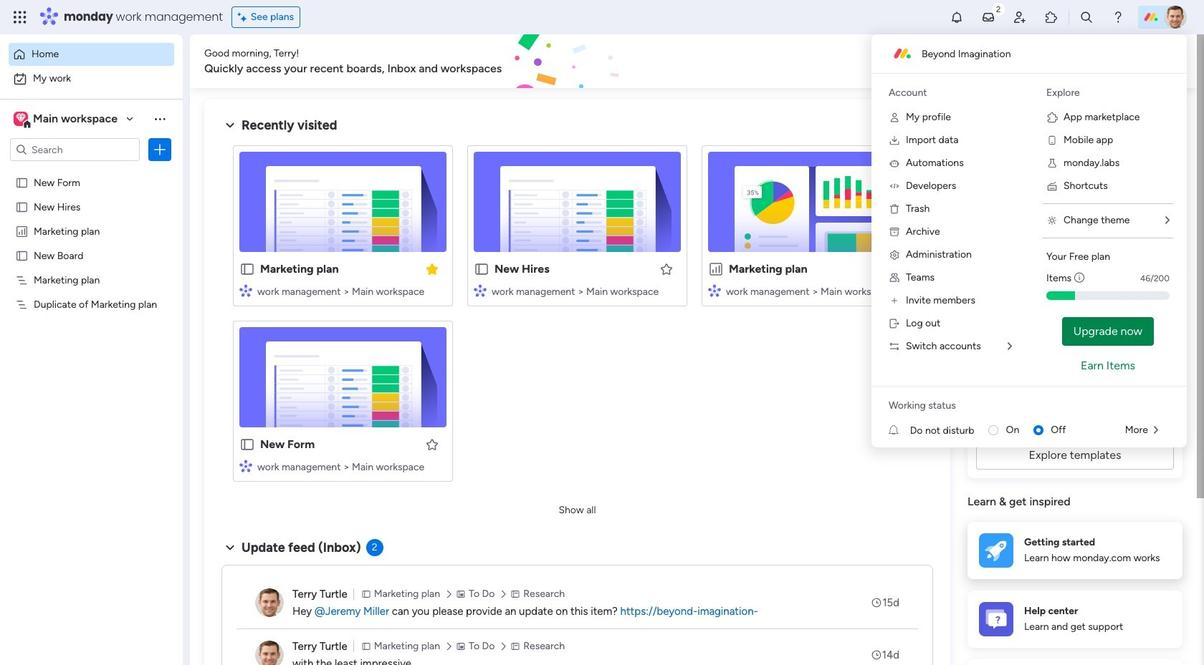 Task type: vqa. For each thing, say whether or not it's contained in the screenshot.
Workspace icon to the middle
no



Task type: locate. For each thing, give the bounding box(es) containing it.
option
[[9, 43, 174, 66], [9, 67, 174, 90], [0, 170, 183, 172]]

0 horizontal spatial add to favorites image
[[425, 438, 439, 452]]

monday marketplace image
[[1044, 10, 1059, 24]]

terry turtle image right help 'icon'
[[1164, 6, 1187, 29]]

public dashboard image
[[15, 224, 29, 238]]

public board image
[[15, 176, 29, 189], [15, 249, 29, 262], [239, 262, 255, 277]]

1 vertical spatial add to favorites image
[[425, 438, 439, 452]]

1 horizontal spatial public board image
[[239, 437, 255, 453]]

workspace selection element
[[14, 110, 120, 129]]

1 vertical spatial public board image
[[474, 262, 490, 277]]

0 vertical spatial terry turtle image
[[1164, 6, 1187, 29]]

add to favorites image
[[659, 262, 674, 276], [425, 438, 439, 452]]

workspace image
[[14, 111, 28, 127]]

monday.labs image
[[1046, 158, 1058, 169]]

public board image inside quick search results list box
[[239, 262, 255, 277]]

public board image for topmost add to favorites image
[[474, 262, 490, 277]]

0 horizontal spatial public board image
[[15, 200, 29, 214]]

2 vertical spatial public board image
[[239, 437, 255, 453]]

invite members image up log out icon
[[889, 295, 900, 307]]

list box
[[0, 167, 183, 510]]

0 vertical spatial add to favorites image
[[659, 262, 674, 276]]

1 horizontal spatial invite members image
[[1013, 10, 1027, 24]]

change theme image
[[1046, 215, 1058, 226]]

v2 user feedback image
[[979, 53, 990, 69]]

invite members image
[[1013, 10, 1027, 24], [889, 295, 900, 307]]

public board image
[[15, 200, 29, 214], [474, 262, 490, 277], [239, 437, 255, 453]]

public dashboard image
[[708, 262, 724, 277]]

administration image
[[889, 249, 900, 261]]

2 element
[[366, 540, 383, 557]]

list arrow image
[[1165, 216, 1170, 226]]

close update feed (inbox) image
[[221, 540, 239, 557]]

2 horizontal spatial public board image
[[474, 262, 490, 277]]

0 vertical spatial option
[[9, 43, 174, 66]]

1 horizontal spatial add to favorites image
[[659, 262, 674, 276]]

invite members image right 2 image
[[1013, 10, 1027, 24]]

0 horizontal spatial terry turtle image
[[255, 589, 284, 618]]

0 horizontal spatial invite members image
[[889, 295, 900, 307]]

terry turtle image
[[1164, 6, 1187, 29], [255, 589, 284, 618]]

1 vertical spatial invite members image
[[889, 295, 900, 307]]

terry turtle image up terry turtle image
[[255, 589, 284, 618]]



Task type: describe. For each thing, give the bounding box(es) containing it.
public board image for the bottom add to favorites image
[[239, 437, 255, 453]]

help center element
[[968, 591, 1183, 649]]

2 image
[[992, 1, 1005, 17]]

1 vertical spatial terry turtle image
[[255, 589, 284, 618]]

workspace image
[[16, 111, 26, 127]]

templates image image
[[981, 288, 1170, 387]]

workspace options image
[[153, 112, 167, 126]]

help image
[[1111, 10, 1125, 24]]

2 vertical spatial option
[[0, 170, 183, 172]]

automations image
[[889, 158, 900, 169]]

v2 info image
[[1075, 271, 1085, 286]]

options image
[[153, 143, 167, 157]]

my profile image
[[889, 112, 900, 123]]

teams image
[[889, 272, 900, 284]]

search everything image
[[1079, 10, 1094, 24]]

select product image
[[13, 10, 27, 24]]

remove from favorites image
[[425, 262, 439, 276]]

terry turtle image
[[255, 642, 284, 666]]

v2 surfce notifications image
[[889, 423, 910, 438]]

quick search results list box
[[221, 134, 933, 500]]

trash image
[[889, 204, 900, 215]]

archive image
[[889, 226, 900, 238]]

getting started element
[[968, 522, 1183, 580]]

log out image
[[889, 318, 900, 330]]

update feed image
[[981, 10, 996, 24]]

1 horizontal spatial terry turtle image
[[1164, 6, 1187, 29]]

1 vertical spatial option
[[9, 67, 174, 90]]

shortcuts image
[[1046, 181, 1058, 192]]

mobile app image
[[1046, 135, 1058, 146]]

0 vertical spatial invite members image
[[1013, 10, 1027, 24]]

developers image
[[889, 181, 900, 192]]

close recently visited image
[[221, 117, 239, 134]]

see plans image
[[238, 9, 251, 25]]

0 vertical spatial public board image
[[15, 200, 29, 214]]

Search in workspace field
[[30, 142, 120, 158]]

notifications image
[[950, 10, 964, 24]]

add to favorites image
[[894, 262, 908, 276]]

import data image
[[889, 135, 900, 146]]



